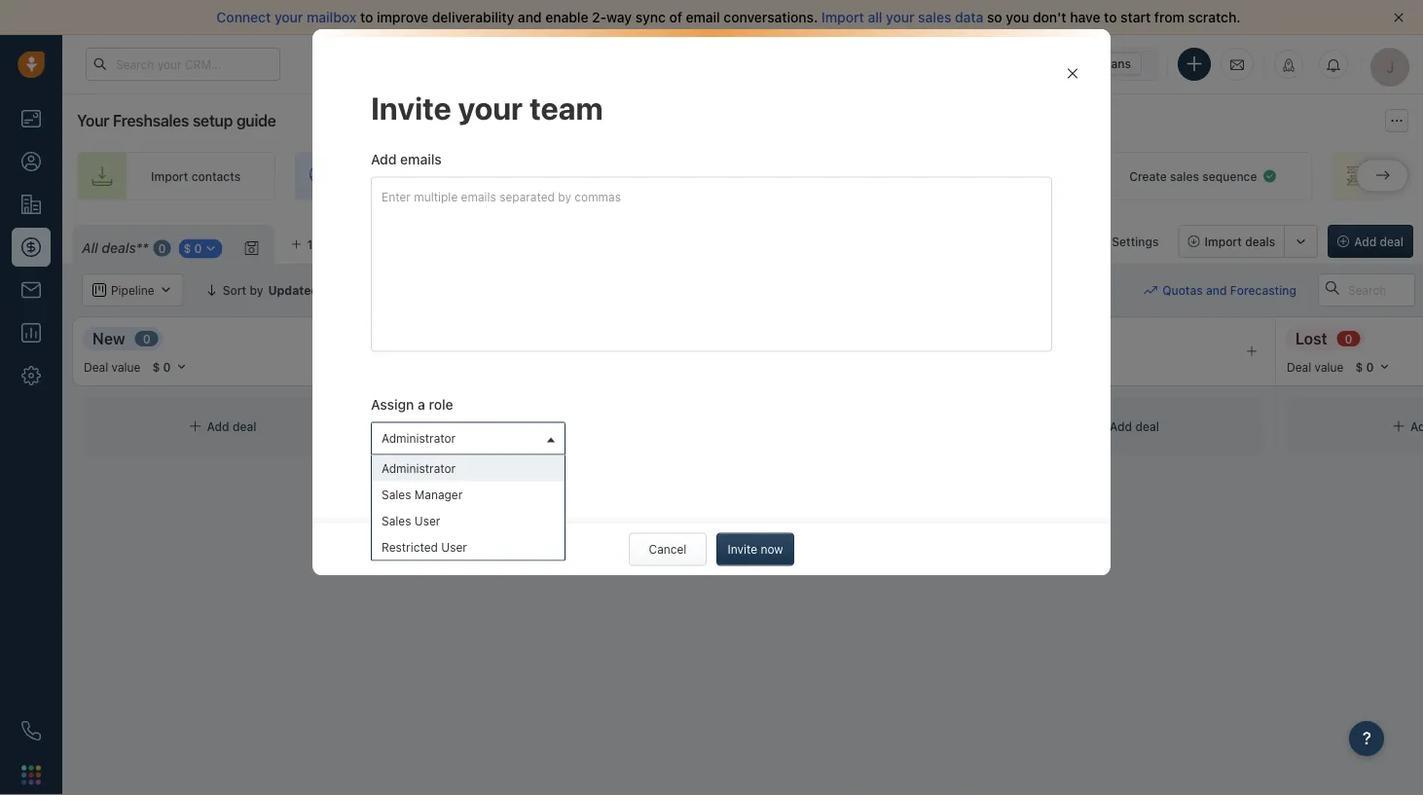 Task type: locate. For each thing, give the bounding box(es) containing it.
mailbox
[[307, 9, 357, 25]]

administrator
[[382, 432, 456, 445], [382, 462, 456, 475]]

container_wx8msf4aqz5i3rn1 image up administrator option
[[490, 420, 504, 433]]

container_wx8msf4aqz5i3rn1 image
[[1263, 168, 1278, 184], [1144, 283, 1158, 297], [189, 420, 202, 433], [1393, 420, 1406, 433]]

of
[[669, 9, 683, 25]]

0 horizontal spatial leads
[[463, 169, 493, 183]]

lost
[[1296, 329, 1328, 348]]

administrator inside dropdown button
[[382, 432, 456, 445]]

sales
[[382, 488, 411, 502], [382, 514, 411, 528]]

1 sales from the top
[[382, 488, 411, 502]]

1 vertical spatial sales
[[1171, 169, 1200, 183]]

user inside 'option'
[[415, 514, 441, 528]]

sales up restricted
[[382, 514, 411, 528]]

2 sales from the top
[[382, 514, 411, 528]]

create
[[1130, 169, 1168, 183]]

1 horizontal spatial deals
[[1246, 235, 1276, 248]]

import
[[822, 9, 865, 25], [151, 169, 188, 183], [1205, 235, 1243, 248]]

phone image
[[21, 722, 41, 741]]

0 horizontal spatial user
[[415, 514, 441, 528]]

to
[[360, 9, 373, 25], [1105, 9, 1118, 25], [930, 169, 942, 183]]

import inside button
[[1205, 235, 1243, 248]]

import contacts
[[151, 169, 241, 183]]

1 vertical spatial user
[[441, 541, 467, 554]]

deals up the forecasting
[[1246, 235, 1276, 248]]

to right mailbox
[[360, 9, 373, 25]]

set
[[1407, 169, 1424, 183]]

0 vertical spatial invite
[[371, 89, 452, 126]]

close image
[[1395, 13, 1404, 22]]

connect your mailbox to improve deliverability and enable 2-way sync of email conversations. import all your sales data so you don't have to start from scratch.
[[217, 9, 1241, 25]]

a
[[418, 397, 425, 413]]

don't
[[1033, 9, 1067, 25]]

leads
[[463, 169, 493, 183], [897, 169, 927, 183]]

1 vertical spatial invite your team
[[642, 169, 732, 183]]

explore
[[1056, 57, 1098, 71]]

and right quotas
[[1207, 283, 1228, 297]]

0 horizontal spatial invite
[[371, 89, 452, 126]]

add emails
[[371, 151, 442, 167]]

assign a role
[[371, 397, 453, 413]]

user
[[415, 514, 441, 528], [441, 541, 467, 554]]

1 vertical spatial administrator
[[382, 462, 456, 475]]

and left 'enable'
[[518, 9, 542, 25]]

2 horizontal spatial invite
[[728, 543, 758, 557]]

administrator button
[[371, 422, 566, 455]]

import left contacts
[[151, 169, 188, 183]]

2 vertical spatial import
[[1205, 235, 1243, 248]]

0 horizontal spatial deals
[[102, 240, 136, 256]]

leads right route at the top of page
[[897, 169, 927, 183]]

1 administrator from the top
[[382, 432, 456, 445]]

0 horizontal spatial team
[[530, 89, 603, 126]]

user inside option
[[441, 541, 467, 554]]

2 horizontal spatial import
[[1205, 235, 1243, 248]]

all
[[82, 240, 98, 256]]

deals
[[1246, 235, 1276, 248], [102, 240, 136, 256]]

1 vertical spatial invite
[[642, 169, 673, 183]]

deals inside import deals button
[[1246, 235, 1276, 248]]

0 vertical spatial invite your team
[[371, 89, 603, 126]]

sales inside option
[[382, 488, 411, 502]]

1 horizontal spatial and
[[1207, 283, 1228, 297]]

bring in website leads link
[[295, 152, 548, 201]]

leads right website
[[463, 169, 493, 183]]

deal
[[1380, 235, 1404, 248], [233, 420, 257, 433], [534, 420, 558, 433], [1136, 420, 1160, 433]]

add deal inside add deal button
[[1355, 235, 1404, 248]]

start
[[1121, 9, 1151, 25]]

website
[[416, 169, 459, 183]]

administrator up sales manager
[[382, 462, 456, 475]]

send email image
[[1231, 56, 1245, 72]]

0 vertical spatial sales
[[919, 9, 952, 25]]

1 horizontal spatial to
[[930, 169, 942, 183]]

to right route at the top of page
[[930, 169, 942, 183]]

0 vertical spatial user
[[415, 514, 441, 528]]

import deals button
[[1179, 225, 1286, 258]]

create sales sequence
[[1130, 169, 1258, 183]]

0 horizontal spatial import
[[151, 169, 188, 183]]

all deals * * 0
[[82, 240, 166, 256]]

deals right all
[[102, 240, 136, 256]]

you
[[1006, 9, 1030, 25]]

deals for all
[[102, 240, 136, 256]]

sales
[[919, 9, 952, 25], [1171, 169, 1200, 183]]

user up "restricted user" at the bottom of the page
[[415, 514, 441, 528]]

all
[[868, 9, 883, 25]]

settings
[[1112, 235, 1159, 248]]

freshworks switcher image
[[21, 766, 41, 785]]

user down 'sales user' 'option'
[[441, 541, 467, 554]]

1 horizontal spatial user
[[441, 541, 467, 554]]

restricted user option
[[372, 534, 565, 561]]

container_wx8msf4aqz5i3rn1 image for add deal
[[189, 420, 202, 433]]

1 horizontal spatial import
[[822, 9, 865, 25]]

quotas and forecasting
[[1163, 283, 1297, 297]]

0 vertical spatial sales
[[382, 488, 411, 502]]

user for restricted user
[[441, 541, 467, 554]]

create sales sequence link
[[1056, 152, 1313, 201]]

import left the "all" at the top of the page
[[822, 9, 865, 25]]

sales inside 'option'
[[382, 514, 411, 528]]

sales left data
[[919, 9, 952, 25]]

0 vertical spatial and
[[518, 9, 542, 25]]

list box
[[372, 455, 565, 561]]

new
[[93, 329, 125, 348]]

sales for sales manager
[[382, 488, 411, 502]]

0 horizontal spatial to
[[360, 9, 373, 25]]

container_wx8msf4aqz5i3rn1 image
[[498, 168, 513, 184], [359, 283, 372, 297], [490, 420, 504, 433]]

to left start
[[1105, 9, 1118, 25]]

0 vertical spatial administrator
[[382, 432, 456, 445]]

invite now
[[728, 543, 784, 557]]

administrator down a
[[382, 432, 456, 445]]

0 vertical spatial container_wx8msf4aqz5i3rn1 image
[[498, 168, 513, 184]]

Search field
[[1319, 274, 1416, 307]]

2 administrator from the top
[[382, 462, 456, 475]]

role
[[429, 397, 453, 413]]

container_wx8msf4aqz5i3rn1 image down more... in the left of the page
[[359, 283, 372, 297]]

and
[[518, 9, 542, 25], [1207, 283, 1228, 297]]

settings button
[[1084, 225, 1169, 258]]

invite your team
[[371, 89, 603, 126], [642, 169, 732, 183]]

invite inside "button"
[[728, 543, 758, 557]]

import all your sales data link
[[822, 9, 988, 25]]

import inside "link"
[[151, 169, 188, 183]]

container_wx8msf4aqz5i3rn1 image right website
[[498, 168, 513, 184]]

0
[[158, 241, 166, 255], [143, 332, 151, 346], [1046, 332, 1053, 346], [1345, 332, 1353, 346]]

0 inside all deals * * 0
[[158, 241, 166, 255]]

sales up sales user
[[382, 488, 411, 502]]

import for import contacts
[[151, 169, 188, 183]]

invite
[[371, 89, 452, 126], [642, 169, 673, 183], [728, 543, 758, 557]]

0 horizontal spatial sales
[[919, 9, 952, 25]]

container_wx8msf4aqz5i3rn1 image inside quotas and forecasting link
[[1144, 283, 1158, 297]]

ad
[[1411, 420, 1424, 433]]

1 horizontal spatial leads
[[897, 169, 927, 183]]

container_wx8msf4aqz5i3rn1 image for ad
[[1393, 420, 1406, 433]]

2 vertical spatial invite
[[728, 543, 758, 557]]

1 * from the left
[[136, 240, 142, 256]]

sales manager option
[[372, 482, 565, 508]]

add
[[371, 151, 397, 167], [1355, 235, 1377, 248], [207, 420, 229, 433], [508, 420, 531, 433], [1110, 420, 1133, 433]]

import deals group
[[1179, 225, 1319, 258]]

improve
[[377, 9, 429, 25]]

1 vertical spatial import
[[151, 169, 188, 183]]

2-
[[592, 9, 607, 25]]

2 horizontal spatial team
[[973, 169, 1001, 183]]

1 vertical spatial sales
[[382, 514, 411, 528]]

add deal
[[1355, 235, 1404, 248], [207, 420, 257, 433], [508, 420, 558, 433], [1110, 420, 1160, 433]]

container_wx8msf4aqz5i3rn1 image inside create sales sequence link
[[1263, 168, 1278, 184]]

import for import deals
[[1205, 235, 1243, 248]]

emails
[[400, 151, 442, 167]]

1 vertical spatial and
[[1207, 283, 1228, 297]]

sales for sales user
[[382, 514, 411, 528]]

Search your CRM... text field
[[86, 48, 280, 81]]

your
[[275, 9, 303, 25], [886, 9, 915, 25], [458, 89, 523, 126], [676, 169, 701, 183], [945, 169, 970, 183]]

sales right create
[[1171, 169, 1200, 183]]

0 vertical spatial import
[[822, 9, 865, 25]]

import up the quotas and forecasting
[[1205, 235, 1243, 248]]

plans
[[1101, 57, 1132, 71]]

container_wx8msf4aqz5i3rn1 image inside bring in website leads link
[[498, 168, 513, 184]]

deals for import
[[1246, 235, 1276, 248]]



Task type: vqa. For each thing, say whether or not it's contained in the screenshot.
the top john smith
no



Task type: describe. For each thing, give the bounding box(es) containing it.
route leads to your team link
[[787, 152, 1036, 201]]

2 * from the left
[[142, 240, 148, 256]]

container_wx8msf4aqz5i3rn1 image for quotas and forecasting
[[1144, 283, 1158, 297]]

set link
[[1333, 152, 1424, 201]]

conversations.
[[724, 9, 818, 25]]

quotas and forecasting link
[[1144, 274, 1317, 307]]

1 vertical spatial container_wx8msf4aqz5i3rn1 image
[[359, 283, 372, 297]]

way
[[607, 9, 632, 25]]

so
[[988, 9, 1003, 25]]

13
[[307, 238, 320, 251]]

phone element
[[12, 712, 51, 751]]

route
[[861, 169, 894, 183]]

1 horizontal spatial team
[[704, 169, 732, 183]]

data
[[955, 9, 984, 25]]

assign
[[371, 397, 414, 413]]

bring
[[369, 169, 399, 183]]

administrator option
[[372, 455, 565, 482]]

2 leads from the left
[[897, 169, 927, 183]]

email
[[686, 9, 720, 25]]

1 horizontal spatial invite your team
[[642, 169, 732, 183]]

invite your team link
[[568, 152, 767, 201]]

sync
[[636, 9, 666, 25]]

2 horizontal spatial to
[[1105, 9, 1118, 25]]

have
[[1071, 9, 1101, 25]]

administrator inside option
[[382, 462, 456, 475]]

add inside button
[[1355, 235, 1377, 248]]

route leads to your team
[[861, 169, 1001, 183]]

your
[[77, 112, 109, 130]]

2 vertical spatial container_wx8msf4aqz5i3rn1 image
[[490, 420, 504, 433]]

deliverability
[[432, 9, 514, 25]]

deal inside button
[[1380, 235, 1404, 248]]

sales manager
[[382, 488, 463, 502]]

add deal button
[[1329, 225, 1414, 258]]

connect your mailbox link
[[217, 9, 360, 25]]

scratch.
[[1189, 9, 1241, 25]]

from
[[1155, 9, 1185, 25]]

sales user
[[382, 514, 441, 528]]

1 horizontal spatial invite
[[642, 169, 673, 183]]

forecasting
[[1231, 283, 1297, 297]]

import deals
[[1205, 235, 1276, 248]]

13 more... button
[[280, 231, 374, 258]]

1 leads from the left
[[463, 169, 493, 183]]

restricted user
[[382, 541, 467, 554]]

manager
[[415, 488, 463, 502]]

0 horizontal spatial and
[[518, 9, 542, 25]]

invite now button
[[717, 533, 795, 567]]

0 horizontal spatial invite your team
[[371, 89, 603, 126]]

contacts
[[192, 169, 241, 183]]

quotas
[[1163, 283, 1203, 297]]

freshsales
[[113, 112, 189, 130]]

bring in website leads
[[369, 169, 493, 183]]

in
[[402, 169, 412, 183]]

connect
[[217, 9, 271, 25]]

user for sales user
[[415, 514, 441, 528]]

explore plans
[[1056, 57, 1132, 71]]

sales user option
[[372, 508, 565, 534]]

now
[[761, 543, 784, 557]]

enable
[[546, 9, 589, 25]]

restricted
[[382, 541, 438, 554]]

setup
[[193, 112, 233, 130]]

list box containing administrator
[[372, 455, 565, 561]]

guide
[[236, 112, 276, 130]]

more...
[[324, 238, 363, 251]]

import contacts link
[[77, 152, 276, 201]]

explore plans link
[[1045, 52, 1142, 75]]

13 more...
[[307, 238, 363, 251]]

your freshsales setup guide
[[77, 112, 276, 130]]

cancel
[[649, 543, 687, 557]]

cancel button
[[629, 533, 707, 567]]

sequence
[[1203, 169, 1258, 183]]

1 horizontal spatial sales
[[1171, 169, 1200, 183]]

what's new image
[[1283, 58, 1296, 72]]



